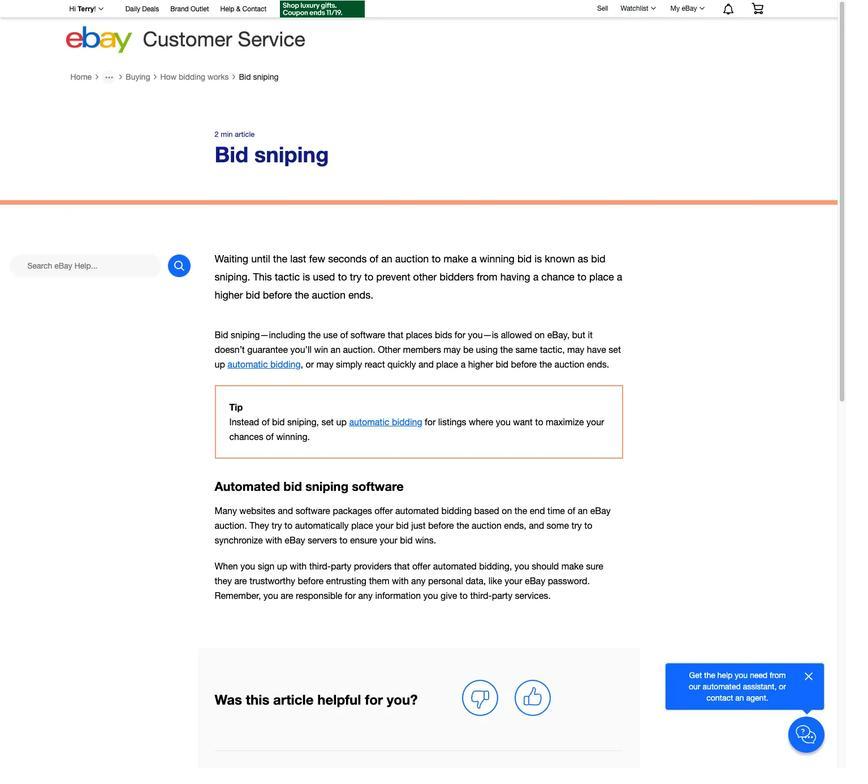 Task type: locate. For each thing, give the bounding box(es) containing it.
third- down data,
[[471, 591, 492, 601]]

2 vertical spatial place
[[352, 521, 374, 531]]

for inside for listings where you want to maximize your chances of winning.
[[425, 417, 436, 428]]

0 horizontal spatial are
[[235, 576, 247, 586]]

2 vertical spatial bid
[[215, 330, 228, 340]]

ensure your
[[350, 535, 398, 546]]

with
[[266, 535, 282, 546], [290, 562, 307, 572], [392, 576, 409, 586]]

2 vertical spatial sniping
[[306, 480, 349, 494]]

your inside when you sign up with third-party providers that offer automated bidding, you should make sure they are trustworthy before entrusting them with any personal data, like your ebay password. remember, you are responsible for any information you give to third-party services.
[[505, 576, 523, 586]]

is
[[535, 253, 543, 265], [303, 271, 310, 283]]

party
[[331, 562, 352, 572], [492, 591, 513, 601]]

1 vertical spatial make
[[562, 562, 584, 572]]

up right sniping, set
[[337, 417, 347, 428]]

1 vertical spatial are
[[281, 591, 294, 601]]

software for and
[[296, 506, 331, 516]]

with up trustworthy
[[290, 562, 307, 572]]

to right some
[[585, 521, 593, 531]]

to right 'want'
[[536, 417, 544, 428]]

2 vertical spatial software
[[296, 506, 331, 516]]

ends.
[[349, 289, 374, 301], [588, 359, 610, 370]]

on inside many websites and software packages offer automated bidding based on the end time of an ebay auction. they try to automatically place your bid just before the auction ends, and some try to synchronize with ebay servers to ensure your bid wins.
[[502, 506, 513, 516]]

make up password.
[[562, 562, 584, 572]]

when you sign up with third-party providers that offer automated bidding, you should make sure they are trustworthy before entrusting them with any personal data, like your ebay password. remember, you are responsible for any information you give to third-party services.
[[215, 562, 604, 601]]

bidding,
[[480, 562, 513, 572]]

ends,
[[505, 521, 527, 531]]

an right win
[[331, 345, 341, 355]]

for left listings
[[425, 417, 436, 428]]

1 vertical spatial software
[[352, 480, 404, 494]]

1 vertical spatial automatic bidding link
[[350, 417, 423, 428]]

sign
[[258, 562, 275, 572]]

0 horizontal spatial party
[[331, 562, 352, 572]]

1 horizontal spatial article
[[273, 692, 314, 708]]

to inside when you sign up with third-party providers that offer automated bidding, you should make sure they are trustworthy before entrusting them with any personal data, like your ebay password. remember, you are responsible for any information you give to third-party services.
[[460, 591, 468, 601]]

with up information
[[392, 576, 409, 586]]

1 horizontal spatial party
[[492, 591, 513, 601]]

0 horizontal spatial on
[[502, 506, 513, 516]]

try
[[350, 271, 362, 283], [272, 521, 282, 531], [572, 521, 583, 531]]

to left prevent
[[365, 271, 374, 283]]

it
[[588, 330, 593, 340]]

bid down "using"
[[496, 359, 509, 370]]

0 horizontal spatial third-
[[309, 562, 331, 572]]

1 horizontal spatial make
[[562, 562, 584, 572]]

try down seconds
[[350, 271, 362, 283]]

0 vertical spatial place
[[590, 271, 615, 283]]

offer up ensure your
[[375, 506, 393, 516]]

account navigation
[[63, 0, 773, 19]]

higher down sniping.
[[215, 289, 243, 301]]

services.
[[516, 591, 551, 601]]

0 horizontal spatial offer
[[375, 506, 393, 516]]

many
[[215, 506, 237, 516]]

ends. down seconds
[[349, 289, 374, 301]]

0 vertical spatial and
[[419, 359, 434, 370]]

for
[[455, 330, 466, 340], [425, 417, 436, 428], [345, 591, 356, 601], [365, 692, 383, 708]]

1 horizontal spatial from
[[771, 671, 787, 681]]

0 horizontal spatial auction.
[[215, 521, 247, 531]]

2 horizontal spatial and
[[529, 521, 545, 531]]

other
[[378, 345, 401, 355]]

0 vertical spatial software
[[351, 330, 386, 340]]

be
[[464, 345, 474, 355]]

1 vertical spatial higher
[[469, 359, 494, 370]]

daily deals link
[[125, 3, 159, 16]]

make
[[444, 253, 469, 265], [562, 562, 584, 572]]

that inside bid sniping—including the use of software that places bids for you—is allowed on ebay, but it doesn't guarantee you'll win an auction. other members may be using the same tactic, may have set up
[[388, 330, 404, 340]]

get the help you need from our automated assistant, or contact an agent.
[[690, 671, 787, 703]]

sniping
[[253, 72, 279, 82], [255, 142, 329, 167], [306, 480, 349, 494]]

1 vertical spatial your
[[376, 521, 394, 531]]

using
[[476, 345, 498, 355]]

0 horizontal spatial with
[[266, 535, 282, 546]]

1 vertical spatial auction.
[[215, 521, 247, 531]]

password.
[[548, 576, 591, 586]]

ebay
[[682, 5, 698, 12], [591, 506, 611, 516], [285, 535, 305, 546], [525, 576, 546, 586]]

up right the sign
[[277, 562, 288, 572]]

automated up just
[[396, 506, 439, 516]]

place down packages on the left
[[352, 521, 374, 531]]

on left ebay,
[[535, 330, 545, 340]]

to right they
[[285, 521, 293, 531]]

sell
[[598, 4, 609, 12]]

to right the used
[[338, 271, 347, 283]]

0 vertical spatial up
[[215, 359, 225, 370]]

on
[[535, 330, 545, 340], [502, 506, 513, 516]]

auction down based
[[472, 521, 502, 531]]

software up automatically at the bottom of page
[[296, 506, 331, 516]]

automatically
[[295, 521, 349, 531]]

before down tactic
[[263, 289, 292, 301]]

1 vertical spatial place
[[437, 359, 459, 370]]

1 horizontal spatial with
[[290, 562, 307, 572]]

higher down "using"
[[469, 359, 494, 370]]

1 vertical spatial may
[[317, 359, 334, 370]]

home
[[70, 72, 92, 82]]

you inside get the help you need from our automated assistant, or contact an agent.
[[736, 671, 748, 681]]

1 vertical spatial up
[[337, 417, 347, 428]]

0 horizontal spatial ends.
[[349, 289, 374, 301]]

bid up having
[[518, 253, 532, 265]]

place
[[590, 271, 615, 283], [437, 359, 459, 370], [352, 521, 374, 531]]

an inside get the help you need from our automated assistant, or contact an agent.
[[736, 694, 745, 703]]

1 vertical spatial that
[[395, 562, 410, 572]]

you right help
[[736, 671, 748, 681]]

bid down just
[[400, 535, 413, 546]]

ends. down the may have
[[588, 359, 610, 370]]

few
[[309, 253, 326, 265]]

0 vertical spatial or
[[306, 359, 314, 370]]

you down trustworthy
[[264, 591, 278, 601]]

place down members
[[437, 359, 459, 370]]

a
[[472, 253, 477, 265], [534, 271, 539, 283], [618, 271, 623, 283], [461, 359, 466, 370]]

2 horizontal spatial place
[[590, 271, 615, 283]]

make inside the waiting until the last few seconds of an auction to make a winning bid is known as bid sniping. this tactic is used to try to prevent other bidders from having a chance to place a higher bid before the auction ends.
[[444, 253, 469, 265]]

you left 'want'
[[496, 417, 511, 428]]

software inside many websites and software packages offer automated bidding based on the end time of an ebay auction. they try to automatically place your bid just before the auction ends, and some try to synchronize with ebay servers to ensure your bid wins.
[[296, 506, 331, 516]]

of inside tip instead of bid sniping, set up automatic bidding
[[262, 417, 270, 428]]

the up ends,
[[515, 506, 528, 516]]

0 horizontal spatial article
[[235, 130, 255, 139]]

1 vertical spatial is
[[303, 271, 310, 283]]

with down they
[[266, 535, 282, 546]]

bid right works
[[239, 72, 251, 82]]

1 horizontal spatial your
[[505, 576, 523, 586]]

ebay up services.
[[525, 576, 546, 586]]

are down trustworthy
[[281, 591, 294, 601]]

0 horizontal spatial place
[[352, 521, 374, 531]]

1 vertical spatial automated
[[434, 562, 477, 572]]

for right bids
[[455, 330, 466, 340]]

and down members
[[419, 359, 434, 370]]

party up entrusting
[[331, 562, 352, 572]]

as
[[578, 253, 589, 265]]

1 horizontal spatial auction.
[[343, 345, 376, 355]]

may
[[444, 345, 461, 355], [317, 359, 334, 370]]

1 vertical spatial bid
[[215, 142, 249, 167]]

may left "be"
[[444, 345, 461, 355]]

automatic inside tip instead of bid sniping, set up automatic bidding
[[350, 417, 390, 428]]

1 vertical spatial sniping
[[255, 142, 329, 167]]

to right "give"
[[460, 591, 468, 601]]

,
[[301, 359, 303, 370]]

ebay right time
[[591, 506, 611, 516]]

may inside bid sniping—including the use of software that places bids for you—is allowed on ebay, but it doesn't guarantee you'll win an auction. other members may be using the same tactic, may have set up
[[444, 345, 461, 355]]

auction. down many
[[215, 521, 247, 531]]

ends. inside the waiting until the last few seconds of an auction to make a winning bid is known as bid sniping. this tactic is used to try to prevent other bidders from having a chance to place a higher bid before the auction ends.
[[349, 289, 374, 301]]

1 vertical spatial or
[[780, 683, 787, 692]]

guarantee
[[248, 345, 288, 355]]

the
[[273, 253, 288, 265], [295, 289, 309, 301], [308, 330, 321, 340], [501, 345, 514, 355], [540, 359, 553, 370], [515, 506, 528, 516], [457, 521, 470, 531], [705, 671, 716, 681]]

0 vertical spatial offer
[[375, 506, 393, 516]]

your
[[587, 417, 605, 428], [376, 521, 394, 531], [505, 576, 523, 586]]

higher inside the waiting until the last few seconds of an auction to make a winning bid is known as bid sniping. this tactic is used to try to prevent other bidders from having a chance to place a higher bid before the auction ends.
[[215, 289, 243, 301]]

hi terry !
[[69, 5, 96, 13]]

tip
[[230, 402, 243, 413]]

!
[[94, 5, 96, 13]]

article
[[235, 130, 255, 139], [273, 692, 314, 708]]

2 horizontal spatial up
[[337, 417, 347, 428]]

1 vertical spatial party
[[492, 591, 513, 601]]

an inside the waiting until the last few seconds of an auction to make a winning bid is known as bid sniping. this tactic is used to try to prevent other bidders from having a chance to place a higher bid before the auction ends.
[[382, 253, 393, 265]]

ebay inside when you sign up with third-party providers that offer automated bidding, you should make sure they are trustworthy before entrusting them with any personal data, like your ebay password. remember, you are responsible for any information you give to third-party services.
[[525, 576, 546, 586]]

offer down "wins."
[[413, 562, 431, 572]]

1 vertical spatial offer
[[413, 562, 431, 572]]

bidding left listings
[[392, 417, 423, 428]]

1 horizontal spatial up
[[277, 562, 288, 572]]

hi
[[69, 5, 76, 13]]

automated inside get the help you need from our automated assistant, or contact an agent.
[[703, 683, 742, 692]]

like
[[489, 576, 503, 586]]

place right chance
[[590, 271, 615, 283]]

2 vertical spatial up
[[277, 562, 288, 572]]

1 horizontal spatial any
[[412, 576, 426, 586]]

0 vertical spatial auction.
[[343, 345, 376, 355]]

winning
[[480, 253, 515, 265]]

0 vertical spatial automated
[[396, 506, 439, 516]]

my
[[671, 5, 681, 12]]

up down doesn't
[[215, 359, 225, 370]]

article for helpful
[[273, 692, 314, 708]]

and down end
[[529, 521, 545, 531]]

some
[[547, 521, 570, 531]]

place inside many websites and software packages offer automated bidding based on the end time of an ebay auction. they try to automatically place your bid just before the auction ends, and some try to synchronize with ebay servers to ensure your bid wins.
[[352, 521, 374, 531]]

use
[[324, 330, 338, 340]]

software for sniping
[[352, 480, 404, 494]]

members
[[403, 345, 442, 355]]

to down as
[[578, 271, 587, 283]]

bid
[[518, 253, 532, 265], [592, 253, 606, 265], [246, 289, 260, 301], [496, 359, 509, 370], [272, 417, 285, 428], [284, 480, 302, 494], [396, 521, 409, 531], [400, 535, 413, 546]]

for down entrusting
[[345, 591, 356, 601]]

bidding inside tip instead of bid sniping, set up automatic bidding
[[392, 417, 423, 428]]

0 vertical spatial any
[[412, 576, 426, 586]]

0 horizontal spatial or
[[306, 359, 314, 370]]

make up bidders
[[444, 253, 469, 265]]

they
[[215, 576, 232, 586]]

software
[[351, 330, 386, 340], [352, 480, 404, 494], [296, 506, 331, 516]]

of right use
[[341, 330, 348, 340]]

is left known
[[535, 253, 543, 265]]

daily deals
[[125, 5, 159, 13]]

bidding inside many websites and software packages offer automated bidding based on the end time of an ebay auction. they try to automatically place your bid just before the auction ends, and some try to synchronize with ebay servers to ensure your bid wins.
[[442, 506, 472, 516]]

bid inside bid sniping—including the use of software that places bids for you—is allowed on ebay, but it doesn't guarantee you'll win an auction. other members may be using the same tactic, may have set up
[[215, 330, 228, 340]]

up inside bid sniping—including the use of software that places bids for you—is allowed on ebay, but it doesn't guarantee you'll win an auction. other members may be using the same tactic, may have set up
[[215, 359, 225, 370]]

for inside bid sniping—including the use of software that places bids for you—is allowed on ebay, but it doesn't guarantee you'll win an auction. other members may be using the same tactic, may have set up
[[455, 330, 466, 340]]

the right get
[[705, 671, 716, 681]]

1 horizontal spatial on
[[535, 330, 545, 340]]

bidding left based
[[442, 506, 472, 516]]

third- down the servers
[[309, 562, 331, 572]]

0 vertical spatial your
[[587, 417, 605, 428]]

1 horizontal spatial may
[[444, 345, 461, 355]]

software up packages on the left
[[352, 480, 404, 494]]

1 vertical spatial from
[[771, 671, 787, 681]]

article right min
[[235, 130, 255, 139]]

0 vertical spatial on
[[535, 330, 545, 340]]

up inside when you sign up with third-party providers that offer automated bidding, you should make sure they are trustworthy before entrusting them with any personal data, like your ebay password. remember, you are responsible for any information you give to third-party services.
[[277, 562, 288, 572]]

to inside for listings where you want to maximize your chances of winning.
[[536, 417, 544, 428]]

of inside for listings where you want to maximize your chances of winning.
[[266, 432, 274, 442]]

0 vertical spatial article
[[235, 130, 255, 139]]

is left the used
[[303, 271, 310, 283]]

want
[[514, 417, 533, 428]]

places
[[406, 330, 433, 340]]

customer service banner
[[63, 0, 773, 57]]

try inside the waiting until the last few seconds of an auction to make a winning bid is known as bid sniping. this tactic is used to try to prevent other bidders from having a chance to place a higher bid before the auction ends.
[[350, 271, 362, 283]]

try right some
[[572, 521, 583, 531]]

2
[[215, 130, 219, 139]]

0 vertical spatial ends.
[[349, 289, 374, 301]]

0 horizontal spatial from
[[477, 271, 498, 283]]

instead
[[230, 417, 259, 428]]

1 horizontal spatial automatic
[[350, 417, 390, 428]]

was
[[215, 692, 242, 708]]

waiting
[[215, 253, 249, 265]]

any down them
[[359, 591, 373, 601]]

that up 'other'
[[388, 330, 404, 340]]

get
[[690, 671, 703, 681]]

an left agent.
[[736, 694, 745, 703]]

or right , on the left top of page
[[306, 359, 314, 370]]

watchlist
[[621, 5, 649, 12]]

1 horizontal spatial and
[[419, 359, 434, 370]]

0 vertical spatial automatic
[[228, 359, 268, 370]]

are up remember,
[[235, 576, 247, 586]]

may down win
[[317, 359, 334, 370]]

try right they
[[272, 521, 282, 531]]

1 horizontal spatial place
[[437, 359, 459, 370]]

are
[[235, 576, 247, 586], [281, 591, 294, 601]]

outlet
[[191, 5, 209, 13]]

an inside bid sniping—including the use of software that places bids for you—is allowed on ebay, but it doesn't guarantee you'll win an auction. other members may be using the same tactic, may have set up
[[331, 345, 341, 355]]

1 horizontal spatial are
[[281, 591, 294, 601]]

software up 'other'
[[351, 330, 386, 340]]

from down the winning
[[477, 271, 498, 283]]

having
[[501, 271, 531, 283]]

from right need
[[771, 671, 787, 681]]

0 horizontal spatial up
[[215, 359, 225, 370]]

time
[[548, 506, 566, 516]]

party down like
[[492, 591, 513, 601]]

bidding right how
[[179, 72, 206, 82]]

0 vertical spatial bid
[[239, 72, 251, 82]]

ebay,
[[548, 330, 570, 340]]

of
[[370, 253, 379, 265], [341, 330, 348, 340], [262, 417, 270, 428], [266, 432, 274, 442], [568, 506, 576, 516]]

this
[[246, 692, 270, 708]]

bid down min
[[215, 142, 249, 167]]

your shopping cart image
[[752, 3, 765, 14]]

2 horizontal spatial with
[[392, 576, 409, 586]]

1 vertical spatial article
[[273, 692, 314, 708]]

bid up doesn't
[[215, 330, 228, 340]]

1 vertical spatial automatic
[[350, 417, 390, 428]]

offer
[[375, 506, 393, 516], [413, 562, 431, 572]]

and right websites
[[278, 506, 293, 516]]

1 horizontal spatial higher
[[469, 359, 494, 370]]

need
[[751, 671, 768, 681]]

0 vertical spatial that
[[388, 330, 404, 340]]

of up prevent
[[370, 253, 379, 265]]

of left "winning."
[[266, 432, 274, 442]]

1 vertical spatial on
[[502, 506, 513, 516]]

to
[[432, 253, 441, 265], [338, 271, 347, 283], [365, 271, 374, 283], [578, 271, 587, 283], [536, 417, 544, 428], [285, 521, 293, 531], [585, 521, 593, 531], [340, 535, 348, 546], [460, 591, 468, 601]]

0 horizontal spatial and
[[278, 506, 293, 516]]

0 vertical spatial higher
[[215, 289, 243, 301]]

1 vertical spatial third-
[[471, 591, 492, 601]]

1 horizontal spatial or
[[780, 683, 787, 692]]

0 vertical spatial may
[[444, 345, 461, 355]]

article right this
[[273, 692, 314, 708]]

make inside when you sign up with third-party providers that offer automated bidding, you should make sure they are trustworthy before entrusting them with any personal data, like your ebay password. remember, you are responsible for any information you give to third-party services.
[[562, 562, 584, 572]]

of inside the waiting until the last few seconds of an auction to make a winning bid is known as bid sniping. this tactic is used to try to prevent other bidders from having a chance to place a higher bid before the auction ends.
[[370, 253, 379, 265]]

your right like
[[505, 576, 523, 586]]

0 vertical spatial with
[[266, 535, 282, 546]]

same
[[516, 345, 538, 355]]

2 horizontal spatial your
[[587, 417, 605, 428]]

remember,
[[215, 591, 261, 601]]

automated up the contact
[[703, 683, 742, 692]]

that inside when you sign up with third-party providers that offer automated bidding, you should make sure they are trustworthy before entrusting them with any personal data, like your ebay password. remember, you are responsible for any information you give to third-party services.
[[395, 562, 410, 572]]

an right time
[[578, 506, 588, 516]]

buying
[[126, 72, 150, 82]]

0 vertical spatial from
[[477, 271, 498, 283]]

from
[[477, 271, 498, 283], [771, 671, 787, 681]]

1 horizontal spatial try
[[350, 271, 362, 283]]

synchronize
[[215, 535, 263, 546]]

get the coupon image
[[280, 1, 365, 18]]

0 horizontal spatial is
[[303, 271, 310, 283]]

0 horizontal spatial higher
[[215, 289, 243, 301]]

your right maximize at the bottom right
[[587, 417, 605, 428]]

0 vertical spatial make
[[444, 253, 469, 265]]

wins.
[[416, 535, 437, 546]]

0 horizontal spatial automatic bidding link
[[228, 359, 301, 370]]

before inside the waiting until the last few seconds of an auction to make a winning bid is known as bid sniping. this tactic is used to try to prevent other bidders from having a chance to place a higher bid before the auction ends.
[[263, 289, 292, 301]]

for inside when you sign up with third-party providers that offer automated bidding, you should make sure they are trustworthy before entrusting them with any personal data, like your ebay password. remember, you are responsible for any information you give to third-party services.
[[345, 591, 356, 601]]

third-
[[309, 562, 331, 572], [471, 591, 492, 601]]

article inside "2 min article bid sniping"
[[235, 130, 255, 139]]

bid up "winning."
[[272, 417, 285, 428]]

0 vertical spatial is
[[535, 253, 543, 265]]



Task type: describe. For each thing, give the bounding box(es) containing it.
ebay left the servers
[[285, 535, 305, 546]]

sell link
[[593, 4, 614, 12]]

bid down this
[[246, 289, 260, 301]]

listings
[[439, 417, 467, 428]]

bid left just
[[396, 521, 409, 531]]

based
[[475, 506, 500, 516]]

brand
[[171, 5, 189, 13]]

automated inside many websites and software packages offer automated bidding based on the end time of an ebay auction. they try to automatically place your bid just before the auction ends, and some try to synchronize with ebay servers to ensure your bid wins.
[[396, 506, 439, 516]]

just
[[412, 521, 426, 531]]

sniping, set
[[288, 417, 334, 428]]

from inside get the help you need from our automated assistant, or contact an agent.
[[771, 671, 787, 681]]

customer
[[143, 27, 232, 51]]

seconds
[[328, 253, 367, 265]]

helpful
[[318, 692, 361, 708]]

auction up "other"
[[396, 253, 429, 265]]

used
[[313, 271, 335, 283]]

our
[[690, 683, 701, 692]]

2 horizontal spatial try
[[572, 521, 583, 531]]

sure
[[587, 562, 604, 572]]

home link
[[70, 72, 92, 82]]

of inside bid sniping—including the use of software that places bids for you—is allowed on ebay, but it doesn't guarantee you'll win an auction. other members may be using the same tactic, may have set up
[[341, 330, 348, 340]]

for listings where you want to maximize your chances of winning.
[[230, 417, 605, 442]]

responsible
[[296, 591, 343, 601]]

help & contact
[[221, 5, 267, 13]]

0 vertical spatial sniping
[[253, 72, 279, 82]]

until
[[251, 253, 271, 265]]

min
[[221, 130, 233, 139]]

your inside for listings where you want to maximize your chances of winning.
[[587, 417, 605, 428]]

may have
[[568, 345, 607, 355]]

the down tactic
[[295, 289, 309, 301]]

this
[[253, 271, 272, 283]]

or inside get the help you need from our automated assistant, or contact an agent.
[[780, 683, 787, 692]]

known
[[545, 253, 576, 265]]

0 horizontal spatial automatic
[[228, 359, 268, 370]]

providers
[[354, 562, 392, 572]]

1 horizontal spatial is
[[535, 253, 543, 265]]

bid sniping—including the use of software that places bids for you—is allowed on ebay, but it doesn't guarantee you'll win an auction. other members may be using the same tactic, may have set up
[[215, 330, 622, 370]]

auction. inside bid sniping—including the use of software that places bids for you—is allowed on ebay, but it doesn't guarantee you'll win an auction. other members may be using the same tactic, may have set up
[[343, 345, 376, 355]]

or inside bid sniping main content
[[306, 359, 314, 370]]

was this article helpful for you?
[[215, 692, 418, 708]]

should
[[532, 562, 560, 572]]

an inside many websites and software packages offer automated bidding based on the end time of an ebay auction. they try to automatically place your bid just before the auction ends, and some try to synchronize with ebay servers to ensure your bid wins.
[[578, 506, 588, 516]]

when
[[215, 562, 238, 572]]

bid sniping main content
[[0, 66, 838, 769]]

ebay inside account navigation
[[682, 5, 698, 12]]

1 horizontal spatial automatic bidding link
[[350, 417, 423, 428]]

simply
[[336, 359, 363, 370]]

chances
[[230, 432, 264, 442]]

automated inside when you sign up with third-party providers that offer automated bidding, you should make sure they are trustworthy before entrusting them with any personal data, like your ebay password. remember, you are responsible for any information you give to third-party services.
[[434, 562, 477, 572]]

bid inside "2 min article bid sniping"
[[215, 142, 249, 167]]

how
[[160, 72, 177, 82]]

maximize
[[546, 417, 585, 428]]

on inside bid sniping—including the use of software that places bids for you—is allowed on ebay, but it doesn't guarantee you'll win an auction. other members may be using the same tactic, may have set up
[[535, 330, 545, 340]]

doesn't
[[215, 345, 245, 355]]

the inside get the help you need from our automated assistant, or contact an agent.
[[705, 671, 716, 681]]

waiting until the last few seconds of an auction to make a winning bid is known as bid sniping. this tactic is used to try to prevent other bidders from having a chance to place a higher bid before the auction ends.
[[215, 253, 623, 301]]

how bidding works link
[[160, 72, 229, 82]]

assistant,
[[744, 683, 778, 692]]

last
[[291, 253, 307, 265]]

other
[[414, 271, 437, 283]]

the down allowed
[[501, 345, 514, 355]]

the right just
[[457, 521, 470, 531]]

bidders
[[440, 271, 474, 283]]

bid sniping link
[[239, 72, 279, 82]]

auction down tactic, at the top of page
[[555, 359, 585, 370]]

you—is
[[469, 330, 499, 340]]

bid right "automated"
[[284, 480, 302, 494]]

sniping—including
[[231, 330, 306, 340]]

allowed
[[501, 330, 533, 340]]

bid sniping
[[239, 72, 279, 82]]

sniping.
[[215, 271, 251, 283]]

2 min article bid sniping
[[215, 130, 329, 167]]

agent.
[[747, 694, 769, 703]]

auction down the used
[[312, 289, 346, 301]]

but
[[573, 330, 586, 340]]

trustworthy
[[250, 576, 296, 586]]

&
[[236, 5, 241, 13]]

help
[[221, 5, 235, 13]]

from inside the waiting until the last few seconds of an auction to make a winning bid is known as bid sniping. this tactic is used to try to prevent other bidders from having a chance to place a higher bid before the auction ends.
[[477, 271, 498, 283]]

before inside many websites and software packages offer automated bidding based on the end time of an ebay auction. they try to automatically place your bid just before the auction ends, and some try to synchronize with ebay servers to ensure your bid wins.
[[429, 521, 454, 531]]

software inside bid sniping—including the use of software that places bids for you—is allowed on ebay, but it doesn't guarantee you'll win an auction. other members may be using the same tactic, may have set up
[[351, 330, 386, 340]]

the left last
[[273, 253, 288, 265]]

to up "other"
[[432, 253, 441, 265]]

give
[[441, 591, 458, 601]]

my ebay link
[[665, 2, 710, 15]]

0 horizontal spatial any
[[359, 591, 373, 601]]

quickly
[[388, 359, 416, 370]]

before down same
[[512, 359, 537, 370]]

bid for sniping—including
[[215, 330, 228, 340]]

many websites and software packages offer automated bidding based on the end time of an ebay auction. they try to automatically place your bid just before the auction ends, and some try to synchronize with ebay servers to ensure your bid wins.
[[215, 506, 611, 546]]

bid inside tip instead of bid sniping, set up automatic bidding
[[272, 417, 285, 428]]

the down tactic, at the top of page
[[540, 359, 553, 370]]

with inside many websites and software packages offer automated bidding based on the end time of an ebay auction. they try to automatically place your bid just before the auction ends, and some try to synchronize with ebay servers to ensure your bid wins.
[[266, 535, 282, 546]]

buying link
[[126, 72, 150, 82]]

contact
[[707, 694, 734, 703]]

you left the sign
[[241, 562, 255, 572]]

bidding down you'll
[[271, 359, 301, 370]]

0 vertical spatial party
[[331, 562, 352, 572]]

winning.
[[277, 432, 310, 442]]

entrusting
[[326, 576, 367, 586]]

you left "give"
[[424, 591, 439, 601]]

for left you?
[[365, 692, 383, 708]]

before inside when you sign up with third-party providers that offer automated bidding, you should make sure they are trustworthy before entrusting them with any personal data, like your ebay password. remember, you are responsible for any information you give to third-party services.
[[298, 576, 324, 586]]

information
[[376, 591, 421, 601]]

you left should
[[515, 562, 530, 572]]

offer inside many websites and software packages offer automated bidding based on the end time of an ebay auction. they try to automatically place your bid just before the auction ends, and some try to synchronize with ebay servers to ensure your bid wins.
[[375, 506, 393, 516]]

tip instead of bid sniping, set up automatic bidding
[[230, 402, 423, 428]]

brand outlet link
[[171, 3, 209, 16]]

0 vertical spatial automatic bidding link
[[228, 359, 301, 370]]

auction inside many websites and software packages offer automated bidding based on the end time of an ebay auction. they try to automatically place your bid just before the auction ends, and some try to synchronize with ebay servers to ensure your bid wins.
[[472, 521, 502, 531]]

0 vertical spatial are
[[235, 576, 247, 586]]

bid for sniping
[[239, 72, 251, 82]]

the left use
[[308, 330, 321, 340]]

chance
[[542, 271, 575, 283]]

data,
[[466, 576, 487, 586]]

help
[[718, 671, 733, 681]]

to right the servers
[[340, 535, 348, 546]]

you inside for listings where you want to maximize your chances of winning.
[[496, 417, 511, 428]]

place inside the waiting until the last few seconds of an auction to make a winning bid is known as bid sniping. this tactic is used to try to prevent other bidders from having a chance to place a higher bid before the auction ends.
[[590, 271, 615, 283]]

automatic bidding , or may simply react quickly and place a higher bid before the auction ends.
[[228, 359, 610, 370]]

of inside many websites and software packages offer automated bidding based on the end time of an ebay auction. they try to automatically place your bid just before the auction ends, and some try to synchronize with ebay servers to ensure your bid wins.
[[568, 506, 576, 516]]

1 vertical spatial and
[[278, 506, 293, 516]]

customer service
[[143, 27, 306, 51]]

auction. inside many websites and software packages offer automated bidding based on the end time of an ebay auction. they try to automatically place your bid just before the auction ends, and some try to synchronize with ebay servers to ensure your bid wins.
[[215, 521, 247, 531]]

sniping inside "2 min article bid sniping"
[[255, 142, 329, 167]]

1 vertical spatial with
[[290, 562, 307, 572]]

0 vertical spatial third-
[[309, 562, 331, 572]]

bid right as
[[592, 253, 606, 265]]

2 vertical spatial and
[[529, 521, 545, 531]]

win
[[315, 345, 328, 355]]

article for bid
[[235, 130, 255, 139]]

get the help you need from our automated assistant, or contact an agent. tooltip
[[685, 670, 792, 704]]

you'll
[[291, 345, 312, 355]]

2 vertical spatial with
[[392, 576, 409, 586]]

0 horizontal spatial try
[[272, 521, 282, 531]]

react
[[365, 359, 385, 370]]

your inside many websites and software packages offer automated bidding based on the end time of an ebay auction. they try to automatically place your bid just before the auction ends, and some try to synchronize with ebay servers to ensure your bid wins.
[[376, 521, 394, 531]]

1 horizontal spatial third-
[[471, 591, 492, 601]]

offer inside when you sign up with third-party providers that offer automated bidding, you should make sure they are trustworthy before entrusting them with any personal data, like your ebay password. remember, you are responsible for any information you give to third-party services.
[[413, 562, 431, 572]]

tactic,
[[541, 345, 565, 355]]

automated
[[215, 480, 280, 494]]

up inside tip instead of bid sniping, set up automatic bidding
[[337, 417, 347, 428]]

1 vertical spatial ends.
[[588, 359, 610, 370]]

terry
[[78, 5, 94, 13]]

help & contact link
[[221, 3, 267, 16]]

Search eBay Help... text field
[[9, 255, 161, 278]]



Task type: vqa. For each thing, say whether or not it's contained in the screenshot.
the Automotive
no



